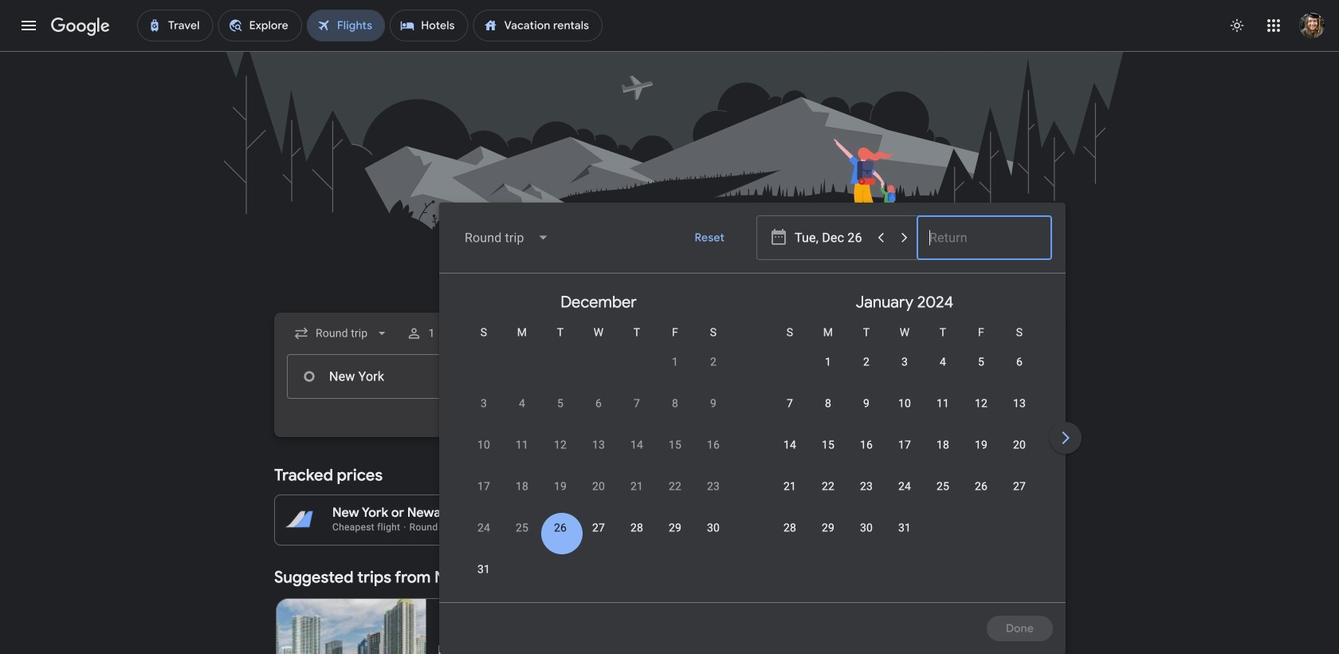 Task type: locate. For each thing, give the bounding box(es) containing it.
mon, dec 25 element
[[516, 520, 529, 536]]

thu, jan 18 element
[[937, 437, 950, 453]]

None field
[[452, 219, 563, 257], [287, 319, 397, 348], [452, 219, 563, 257], [287, 319, 397, 348]]

thu, dec 14 element
[[631, 437, 644, 453]]

1 row group from the left
[[446, 280, 752, 600]]

sun, dec 17 element
[[478, 479, 491, 494]]

row group
[[446, 280, 752, 600], [752, 280, 1058, 596], [1058, 280, 1340, 596]]

0 vertical spatial departure text field
[[795, 216, 869, 259]]

fri, dec 29 element
[[669, 520, 682, 536]]

grid inside 'flight' search box
[[446, 280, 1340, 612]]

wed, jan 10 element
[[899, 396, 912, 412]]

wed, jan 3 element
[[902, 354, 908, 370]]

tue, jan 23 element
[[861, 479, 873, 494]]

row
[[656, 341, 733, 392], [810, 341, 1039, 392], [465, 388, 733, 434], [771, 388, 1039, 434], [465, 430, 733, 475], [771, 430, 1039, 475], [465, 471, 733, 517], [771, 471, 1039, 517], [465, 513, 733, 558], [771, 513, 924, 558]]

thu, jan 25 element
[[937, 479, 950, 494]]

Departure text field
[[795, 216, 869, 259], [794, 355, 904, 398]]

mon, jan 29 element
[[822, 520, 835, 536]]

row down tue, jan 23 element
[[771, 513, 924, 558]]

row up wed, jan 10 element
[[810, 341, 1039, 392]]

thu, jan 11 element
[[937, 396, 950, 412]]

fri, jan 19 element
[[975, 437, 988, 453]]

sun, dec 3 element
[[481, 396, 487, 412]]

tue, jan 2 element
[[864, 354, 870, 370]]

None text field
[[287, 354, 512, 399]]

tue, dec 26, departure date. element
[[554, 520, 567, 536]]

fri, dec 22 element
[[669, 479, 682, 494]]

mon, jan 8 element
[[825, 396, 832, 412]]

tue, dec 5 element
[[557, 396, 564, 412]]

thu, dec 28 element
[[631, 520, 644, 536]]

1 vertical spatial departure text field
[[794, 355, 904, 398]]

fri, dec 8 element
[[672, 396, 679, 412]]

grid
[[446, 280, 1340, 612]]

sun, dec 24 element
[[478, 520, 491, 536]]

tue, dec 12 element
[[554, 437, 567, 453]]

wed, dec 20 element
[[593, 479, 605, 494]]

wed, dec 6 element
[[596, 396, 602, 412]]

mon, dec 18 element
[[516, 479, 529, 494]]

sat, dec 2 element
[[711, 354, 717, 370]]

thu, dec 21 element
[[631, 479, 644, 494]]

mon, dec 11 element
[[516, 437, 529, 453]]

mon, jan 22 element
[[822, 479, 835, 494]]

Return text field
[[930, 216, 1040, 259]]

sat, jan 20 element
[[1014, 437, 1027, 453]]

3 row group from the left
[[1058, 280, 1340, 596]]

row up wed, jan 31 element
[[771, 471, 1039, 517]]

tue, jan 16 element
[[861, 437, 873, 453]]

fri, jan 5 element
[[979, 354, 985, 370]]

wed, jan 17 element
[[899, 437, 912, 453]]

sat, dec 16 element
[[707, 437, 720, 453]]

wed, jan 24 element
[[899, 479, 912, 494]]

fri, dec 15 element
[[669, 437, 682, 453]]

row up wed, dec 13 element
[[465, 388, 733, 434]]

mon, dec 4 element
[[519, 396, 526, 412]]



Task type: vqa. For each thing, say whether or not it's contained in the screenshot.
the top glen
no



Task type: describe. For each thing, give the bounding box(es) containing it.
sat, jan 6 element
[[1017, 354, 1023, 370]]

Flight search field
[[262, 203, 1340, 654]]

sun, jan 21 element
[[784, 479, 797, 494]]

row up wed, dec 27 element
[[465, 471, 733, 517]]

wed, jan 31 element
[[899, 520, 912, 536]]

tue, jan 9 element
[[864, 396, 870, 412]]

suggested trips from new york region
[[274, 558, 1066, 654]]

tracked prices region
[[274, 456, 1066, 546]]

2 row group from the left
[[752, 280, 1058, 596]]

fri, jan 26 element
[[975, 479, 988, 494]]

thu, dec 7 element
[[634, 396, 640, 412]]

sun, jan 14 element
[[784, 437, 797, 453]]

row up sat, dec 9 element
[[656, 341, 733, 392]]

Return text field
[[929, 355, 1039, 398]]

change appearance image
[[1219, 6, 1257, 45]]

mon, jan 1 element
[[825, 354, 832, 370]]

thu, jan 4 element
[[940, 354, 947, 370]]

row up wed, jan 17 element
[[771, 388, 1039, 434]]

wed, dec 27 element
[[593, 520, 605, 536]]

mon, jan 15 element
[[822, 437, 835, 453]]

none text field inside 'flight' search box
[[287, 354, 512, 399]]

fri, dec 1 element
[[672, 354, 679, 370]]

row up "wed, jan 24" element
[[771, 430, 1039, 475]]

tue, jan 30 element
[[861, 520, 873, 536]]

fri, jan 12 element
[[975, 396, 988, 412]]

next image
[[1047, 419, 1085, 457]]

tue, dec 19 element
[[554, 479, 567, 494]]

sun, jan 7 element
[[787, 396, 794, 412]]

sat, jan 13 element
[[1014, 396, 1027, 412]]

sat, dec 9 element
[[711, 396, 717, 412]]

sun, dec 10 element
[[478, 437, 491, 453]]

sat, dec 23 element
[[707, 479, 720, 494]]

frontier image
[[439, 645, 452, 654]]

row up 'wed, dec 20' element
[[465, 430, 733, 475]]

wed, dec 13 element
[[593, 437, 605, 453]]

main menu image
[[19, 16, 38, 35]]

sun, jan 28 element
[[784, 520, 797, 536]]

sat, dec 30 element
[[707, 520, 720, 536]]

row down 'wed, dec 20' element
[[465, 513, 733, 558]]

sun, dec 31 element
[[478, 561, 491, 577]]

sat, jan 27 element
[[1014, 479, 1027, 494]]



